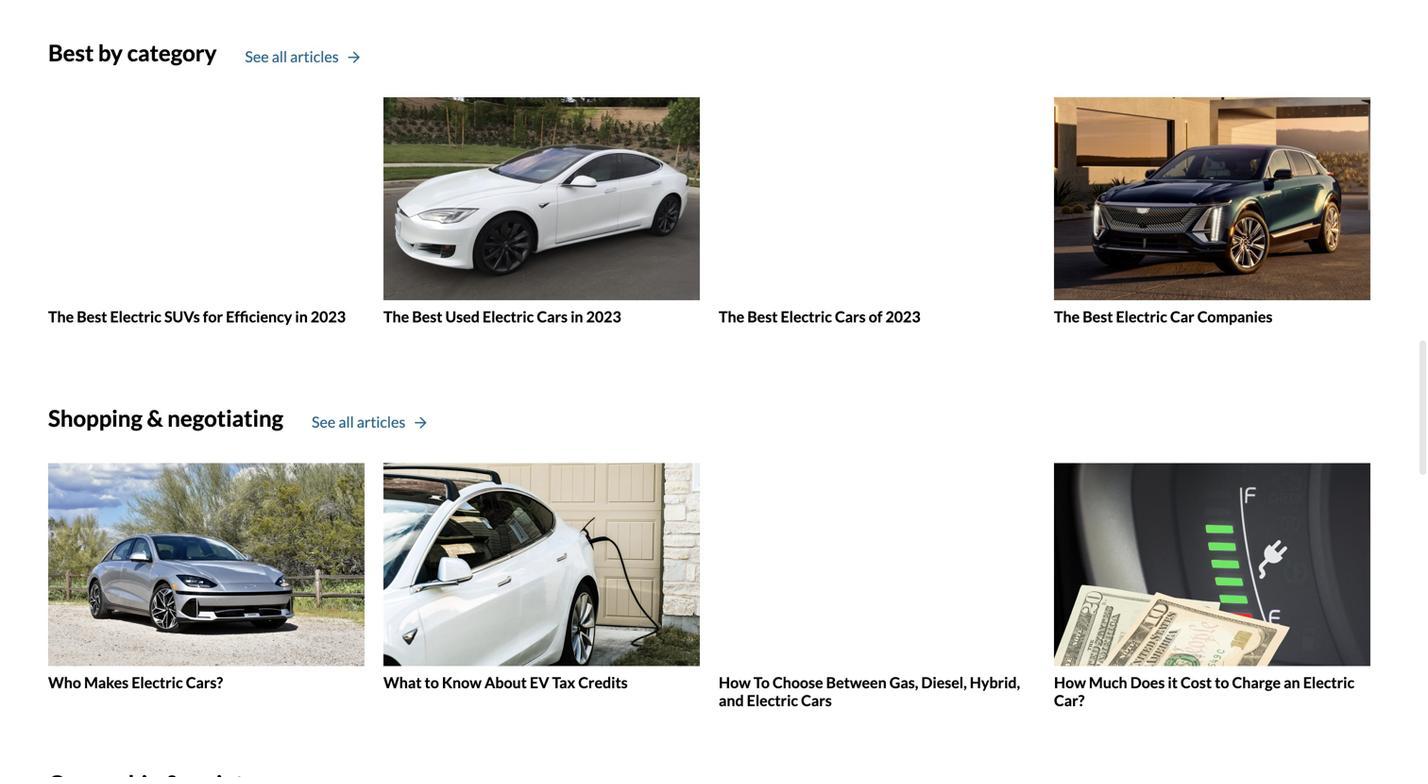 Task type: locate. For each thing, give the bounding box(es) containing it.
electric right an
[[1303, 673, 1355, 692]]

0 vertical spatial see all articles
[[245, 47, 339, 65]]

shopping & negotiating
[[48, 405, 283, 432]]

what to know about ev tax credits image
[[383, 463, 700, 666]]

to right what
[[425, 673, 439, 692]]

0 vertical spatial all
[[272, 47, 287, 65]]

cars
[[537, 308, 568, 326], [835, 308, 866, 326], [801, 691, 832, 710]]

see all articles left arrow right image
[[312, 413, 405, 431]]

the best electric suvs for efficiency in 2023 link
[[48, 97, 365, 326]]

the best used electric cars in 2023 image
[[383, 97, 700, 301]]

1 2023 from the left
[[311, 308, 346, 326]]

1 horizontal spatial how
[[1054, 673, 1086, 692]]

cars?
[[186, 673, 223, 692]]

articles left arrow right icon
[[290, 47, 339, 65]]

1 the from the left
[[48, 308, 74, 326]]

best for the best electric cars of 2023
[[747, 308, 778, 326]]

all
[[272, 47, 287, 65], [338, 413, 354, 431]]

0 horizontal spatial in
[[295, 308, 308, 326]]

2 the from the left
[[383, 308, 409, 326]]

in
[[295, 308, 308, 326], [571, 308, 583, 326]]

0 horizontal spatial all
[[272, 47, 287, 65]]

the best electric car companies
[[1054, 308, 1273, 326]]

1 horizontal spatial to
[[1215, 673, 1229, 692]]

2 to from the left
[[1215, 673, 1229, 692]]

hybrid,
[[970, 673, 1020, 692]]

2 in from the left
[[571, 308, 583, 326]]

electric inside the best electric cars of 2023 link
[[781, 308, 832, 326]]

cars right to
[[801, 691, 832, 710]]

how left the much
[[1054, 673, 1086, 692]]

2 how from the left
[[1054, 673, 1086, 692]]

2 2023 from the left
[[586, 308, 621, 326]]

see all articles
[[245, 47, 339, 65], [312, 413, 405, 431]]

0 horizontal spatial 2023
[[311, 308, 346, 326]]

who makes electric cars? image
[[48, 463, 365, 666]]

1 vertical spatial see all articles
[[312, 413, 405, 431]]

cars right used
[[537, 308, 568, 326]]

1 how from the left
[[719, 673, 751, 692]]

see all articles link for best by category
[[245, 45, 360, 68]]

1 vertical spatial articles
[[357, 413, 405, 431]]

electric right used
[[483, 308, 534, 326]]

1 vertical spatial see
[[312, 413, 336, 431]]

1 horizontal spatial 2023
[[586, 308, 621, 326]]

the
[[48, 308, 74, 326], [383, 308, 409, 326], [719, 308, 744, 326], [1054, 308, 1080, 326]]

all left arrow right icon
[[272, 47, 287, 65]]

0 vertical spatial see
[[245, 47, 269, 65]]

0 horizontal spatial how
[[719, 673, 751, 692]]

the best electric cars of 2023 link
[[719, 97, 1035, 326]]

1 horizontal spatial articles
[[357, 413, 405, 431]]

best inside 'link'
[[412, 308, 442, 326]]

the best used electric cars in 2023
[[383, 308, 621, 326]]

0 horizontal spatial articles
[[290, 47, 339, 65]]

who makes electric cars? link
[[48, 463, 365, 692]]

how inside 'how much does it cost to charge an electric car?'
[[1054, 673, 1086, 692]]

0 horizontal spatial cars
[[537, 308, 568, 326]]

best by category
[[48, 39, 217, 66]]

electric left cars?
[[132, 673, 183, 692]]

electric inside 'how much does it cost to charge an electric car?'
[[1303, 673, 1355, 692]]

choose
[[773, 673, 823, 692]]

tax
[[552, 673, 575, 692]]

credits
[[578, 673, 628, 692]]

to right cost
[[1215, 673, 1229, 692]]

2023 inside 'link'
[[586, 308, 621, 326]]

how to choose between gas, diesel, hybrid, and electric cars
[[719, 673, 1020, 710]]

all for category
[[272, 47, 287, 65]]

charge
[[1232, 673, 1281, 692]]

the inside 'link'
[[383, 308, 409, 326]]

electric
[[110, 308, 161, 326], [483, 308, 534, 326], [781, 308, 832, 326], [1116, 308, 1167, 326], [132, 673, 183, 692], [1303, 673, 1355, 692], [747, 691, 798, 710]]

how left to
[[719, 673, 751, 692]]

best
[[48, 39, 94, 66], [77, 308, 107, 326], [412, 308, 442, 326], [747, 308, 778, 326], [1083, 308, 1113, 326]]

1 horizontal spatial see
[[312, 413, 336, 431]]

electric right and
[[747, 691, 798, 710]]

car
[[1170, 308, 1194, 326]]

1 horizontal spatial cars
[[801, 691, 832, 710]]

2 horizontal spatial 2023
[[885, 308, 921, 326]]

0 vertical spatial see all articles link
[[245, 45, 360, 68]]

efficiency
[[226, 308, 292, 326]]

electric inside the best electric suvs for efficiency in 2023 link
[[110, 308, 161, 326]]

companies
[[1197, 308, 1273, 326]]

1 horizontal spatial in
[[571, 308, 583, 326]]

the for the best electric car companies
[[1054, 308, 1080, 326]]

how to choose between gas, diesel, hybrid, and electric cars link
[[719, 463, 1035, 710]]

the best used electric cars in 2023 link
[[383, 97, 700, 326]]

how inside how to choose between gas, diesel, hybrid, and electric cars
[[719, 673, 751, 692]]

1 horizontal spatial all
[[338, 413, 354, 431]]

to
[[425, 673, 439, 692], [1215, 673, 1229, 692]]

cars left "of"
[[835, 308, 866, 326]]

0 horizontal spatial to
[[425, 673, 439, 692]]

to
[[754, 673, 770, 692]]

all left arrow right image
[[338, 413, 354, 431]]

1 vertical spatial all
[[338, 413, 354, 431]]

category
[[127, 39, 217, 66]]

the best electric suvs for efficiency in 2023
[[48, 308, 346, 326]]

about
[[485, 673, 527, 692]]

electric left "of"
[[781, 308, 832, 326]]

see all articles left arrow right icon
[[245, 47, 339, 65]]

0 horizontal spatial see
[[245, 47, 269, 65]]

for
[[203, 308, 223, 326]]

see all articles link
[[245, 45, 360, 68], [312, 411, 426, 433]]

4 the from the left
[[1054, 308, 1080, 326]]

best for the best electric car companies
[[1083, 308, 1113, 326]]

2 horizontal spatial cars
[[835, 308, 866, 326]]

3 the from the left
[[719, 308, 744, 326]]

articles left arrow right image
[[357, 413, 405, 431]]

articles
[[290, 47, 339, 65], [357, 413, 405, 431]]

the best electric cars of 2023
[[719, 308, 921, 326]]

how for how much does it cost to charge an electric car?
[[1054, 673, 1086, 692]]

what
[[383, 673, 422, 692]]

1 vertical spatial see all articles link
[[312, 411, 426, 433]]

articles for negotiating
[[357, 413, 405, 431]]

2023
[[311, 308, 346, 326], [586, 308, 621, 326], [885, 308, 921, 326]]

how
[[719, 673, 751, 692], [1054, 673, 1086, 692]]

see
[[245, 47, 269, 65], [312, 413, 336, 431]]

electric left suvs
[[110, 308, 161, 326]]

see for shopping & negotiating
[[312, 413, 336, 431]]

0 vertical spatial articles
[[290, 47, 339, 65]]

electric left car
[[1116, 308, 1167, 326]]

an
[[1284, 673, 1300, 692]]



Task type: vqa. For each thing, say whether or not it's contained in the screenshot.
"be"
no



Task type: describe. For each thing, give the bounding box(es) containing it.
know
[[442, 673, 482, 692]]

who
[[48, 673, 81, 692]]

see for best by category
[[245, 47, 269, 65]]

ev
[[530, 673, 549, 692]]

cost
[[1181, 673, 1212, 692]]

how for how to choose between gas, diesel, hybrid, and electric cars
[[719, 673, 751, 692]]

much
[[1089, 673, 1127, 692]]

to inside 'how much does it cost to charge an electric car?'
[[1215, 673, 1229, 692]]

best for the best used electric cars in 2023
[[412, 308, 442, 326]]

arrow right image
[[415, 416, 426, 430]]

does
[[1130, 673, 1165, 692]]

between
[[826, 673, 887, 692]]

what to know about ev tax credits
[[383, 673, 628, 692]]

the for the best electric suvs for efficiency in 2023
[[48, 308, 74, 326]]

how much does it cost to charge an electric car? image
[[1054, 463, 1371, 666]]

what to know about ev tax credits link
[[383, 463, 700, 692]]

see all articles link for shopping & negotiating
[[312, 411, 426, 433]]

arrow right image
[[348, 51, 360, 64]]

articles for category
[[290, 47, 339, 65]]

electric inside who makes electric cars? link
[[132, 673, 183, 692]]

how much does it cost to charge an electric car? link
[[1054, 463, 1371, 710]]

by
[[98, 39, 123, 66]]

best for the best electric suvs for efficiency in 2023
[[77, 308, 107, 326]]

see all articles for shopping & negotiating
[[312, 413, 405, 431]]

who makes electric cars?
[[48, 673, 223, 692]]

makes
[[84, 673, 129, 692]]

shopping
[[48, 405, 143, 432]]

negotiating
[[167, 405, 283, 432]]

1 in from the left
[[295, 308, 308, 326]]

electric inside the best electric car companies link
[[1116, 308, 1167, 326]]

electric inside how to choose between gas, diesel, hybrid, and electric cars
[[747, 691, 798, 710]]

see all articles for best by category
[[245, 47, 339, 65]]

electric inside the best used electric cars in 2023 'link'
[[483, 308, 534, 326]]

and
[[719, 691, 744, 710]]

the for the best used electric cars in 2023
[[383, 308, 409, 326]]

diesel,
[[921, 673, 967, 692]]

all for negotiating
[[338, 413, 354, 431]]

gas,
[[890, 673, 918, 692]]

1 to from the left
[[425, 673, 439, 692]]

cars inside how to choose between gas, diesel, hybrid, and electric cars
[[801, 691, 832, 710]]

3 2023 from the left
[[885, 308, 921, 326]]

how much does it cost to charge an electric car?
[[1054, 673, 1355, 710]]

the best electric car companies link
[[1054, 97, 1371, 326]]

used
[[445, 308, 480, 326]]

it
[[1168, 673, 1178, 692]]

suvs
[[164, 308, 200, 326]]

in inside 'link'
[[571, 308, 583, 326]]

cars inside 'link'
[[537, 308, 568, 326]]

the best electric car companies image
[[1054, 97, 1371, 301]]

car?
[[1054, 691, 1085, 710]]

of
[[869, 308, 883, 326]]

the for the best electric cars of 2023
[[719, 308, 744, 326]]

&
[[147, 405, 163, 432]]



